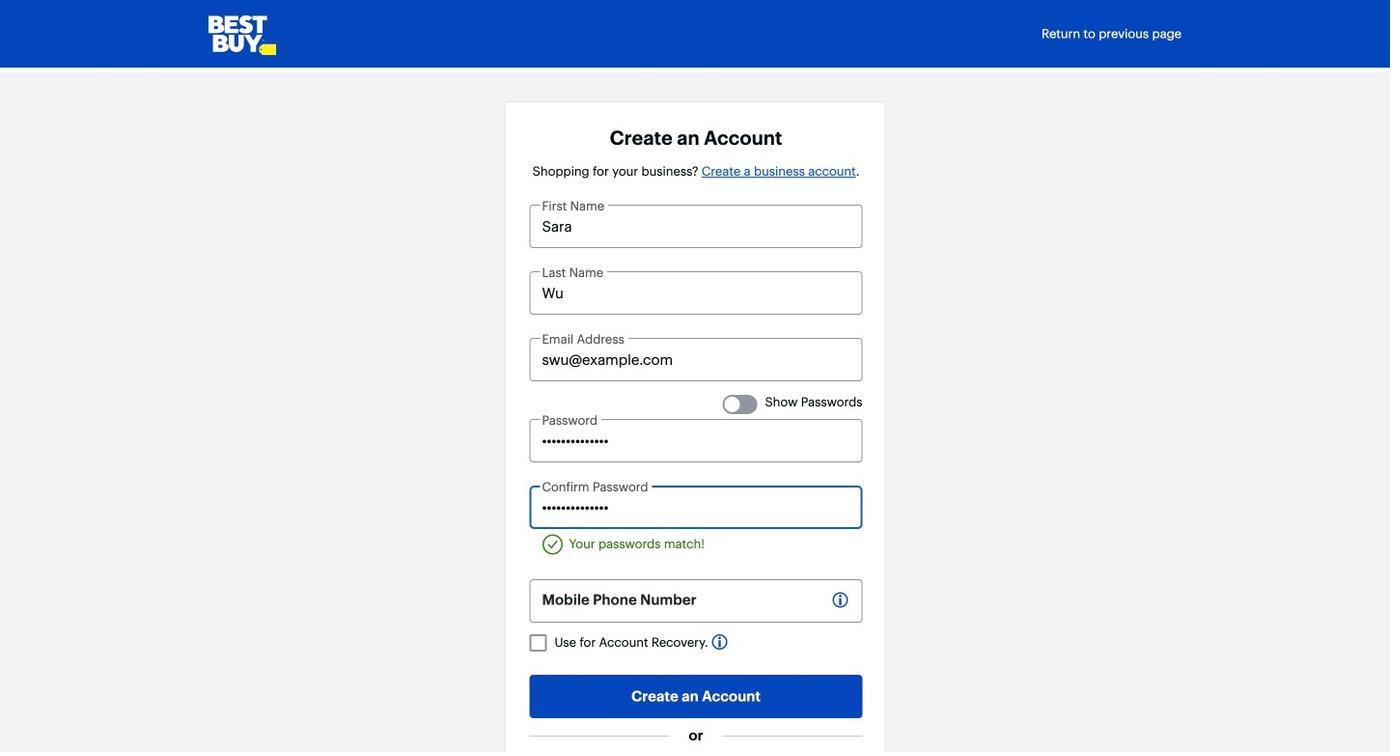 Task type: locate. For each thing, give the bounding box(es) containing it.
1 vertical spatial   text field
[[530, 271, 863, 315]]

  telephone field
[[530, 579, 863, 623]]

  email field
[[530, 338, 863, 381]]

2   text field from the top
[[530, 271, 863, 315]]

  password field
[[530, 419, 863, 463]]

Use this mobile number for Account Recovery. checkbox
[[530, 635, 547, 652]]

0 vertical spatial   text field
[[530, 205, 863, 248]]

None password field
[[530, 486, 863, 529]]

1   text field from the top
[[530, 205, 863, 248]]

  text field
[[530, 205, 863, 248], [530, 271, 863, 315]]



Task type: vqa. For each thing, say whether or not it's contained in the screenshot.
Account Recovery Phone info image
yes



Task type: describe. For each thing, give the bounding box(es) containing it.
best buy home image
[[209, 0, 276, 68]]

account recovery phone info image
[[712, 634, 728, 650]]

mobile phone number info image
[[833, 593, 848, 608]]



